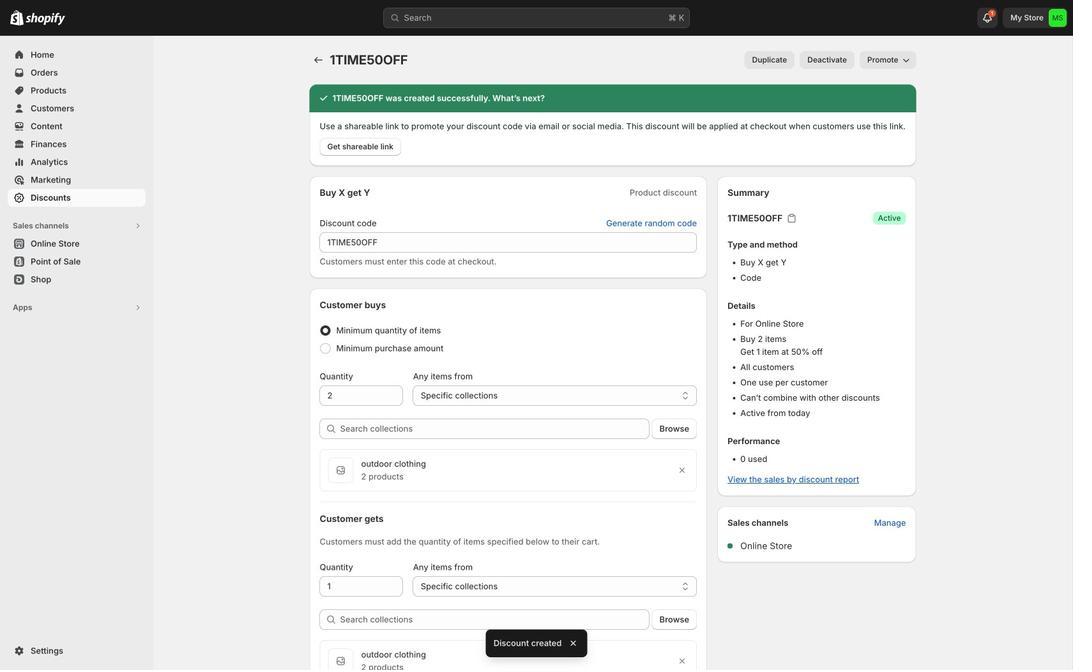 Task type: vqa. For each thing, say whether or not it's contained in the screenshot.
THURSDAY element
no



Task type: describe. For each thing, give the bounding box(es) containing it.
Search collections text field
[[340, 419, 649, 439]]

1 horizontal spatial shopify image
[[26, 13, 65, 25]]



Task type: locate. For each thing, give the bounding box(es) containing it.
None text field
[[320, 386, 403, 406]]

0 horizontal spatial shopify image
[[10, 10, 24, 25]]

Search collections text field
[[340, 610, 649, 630]]

shopify image
[[10, 10, 24, 25], [26, 13, 65, 25]]

my store image
[[1049, 9, 1067, 27]]

None text field
[[320, 232, 697, 253], [320, 577, 403, 597], [320, 232, 697, 253], [320, 577, 403, 597]]



